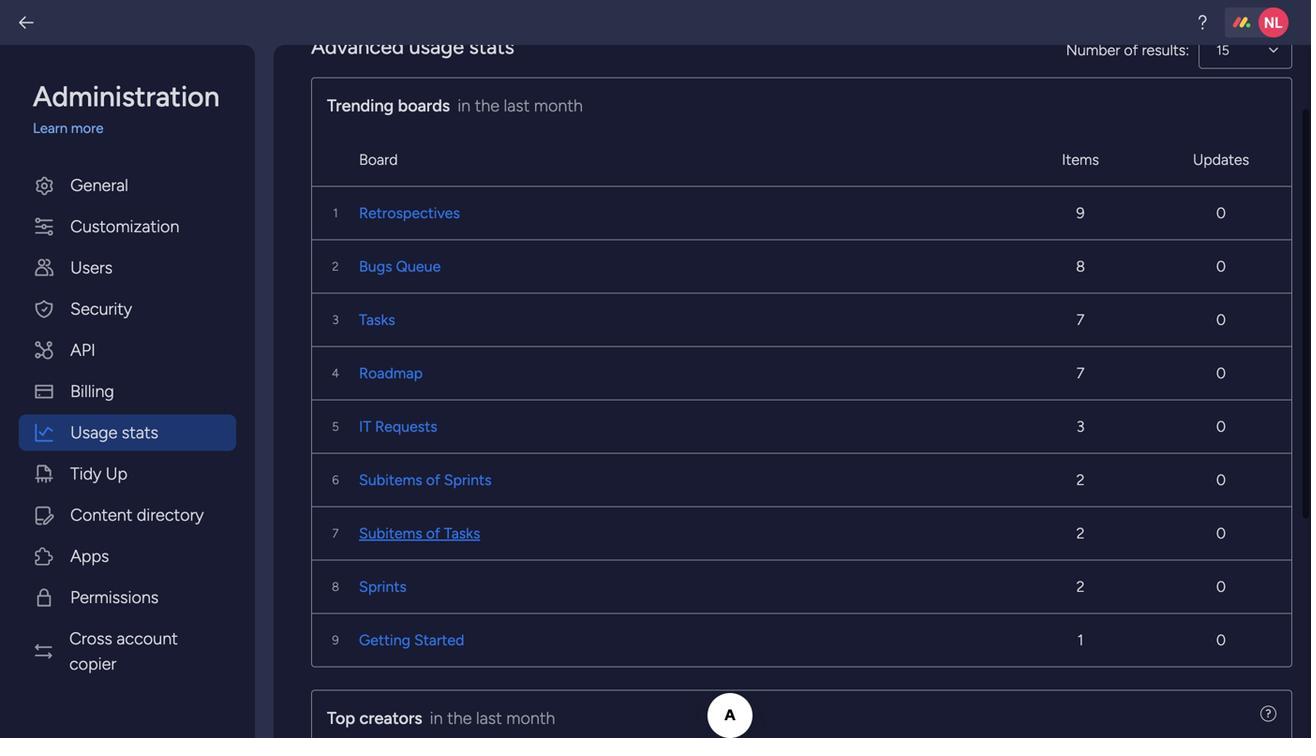 Task type: vqa. For each thing, say whether or not it's contained in the screenshot.
the top 7
yes



Task type: locate. For each thing, give the bounding box(es) containing it.
the
[[475, 96, 500, 116], [447, 709, 472, 729]]

creators
[[360, 709, 423, 729]]

subitems for subitems of tasks
[[359, 525, 422, 543]]

copier
[[69, 654, 116, 675]]

last for trending boards in the last month
[[504, 96, 530, 116]]

board
[[359, 151, 398, 169]]

subitems for subitems of sprints
[[359, 472, 422, 489]]

of left results:
[[1124, 41, 1139, 59]]

last
[[504, 96, 530, 116], [476, 709, 502, 729]]

9 0 from the top
[[1217, 632, 1226, 650]]

0 vertical spatial of
[[1124, 41, 1139, 59]]

stats down billing button
[[122, 423, 158, 443]]

security
[[70, 299, 132, 319]]

1
[[333, 206, 338, 221], [1078, 632, 1084, 650]]

0 vertical spatial 7
[[1077, 311, 1085, 329]]

1 horizontal spatial the
[[475, 96, 500, 116]]

2 for sprints
[[1077, 578, 1085, 596]]

5 0 from the top
[[1217, 418, 1226, 436]]

6 0 from the top
[[1217, 472, 1226, 489]]

learn more link
[[33, 118, 236, 139]]

tidy
[[70, 464, 102, 484]]

0 vertical spatial subitems
[[359, 472, 422, 489]]

customization button
[[19, 209, 236, 245]]

7
[[1077, 311, 1085, 329], [1077, 365, 1085, 383], [332, 526, 339, 541]]

tasks down 'bugs'
[[359, 311, 395, 329]]

subitems down subitems of sprints on the left bottom of the page
[[359, 525, 422, 543]]

roadmap
[[359, 365, 423, 383]]

the right creators
[[447, 709, 472, 729]]

0 vertical spatial 1
[[333, 206, 338, 221]]

1 vertical spatial 7
[[1077, 365, 1085, 383]]

0 horizontal spatial 1
[[333, 206, 338, 221]]

sprints
[[444, 472, 492, 489], [359, 578, 407, 596]]

1 vertical spatial 1
[[1078, 632, 1084, 650]]

administration learn more
[[33, 80, 220, 137]]

1 0 from the top
[[1217, 204, 1226, 222]]

sprints up getting
[[359, 578, 407, 596]]

1 vertical spatial subitems
[[359, 525, 422, 543]]

0 vertical spatial 3
[[332, 312, 339, 327]]

subitems of sprints
[[359, 472, 492, 489]]

getting started
[[359, 632, 465, 650]]

1 horizontal spatial 3
[[1077, 418, 1085, 436]]

9 left getting
[[332, 633, 339, 648]]

0
[[1217, 204, 1226, 222], [1217, 258, 1226, 276], [1217, 311, 1226, 329], [1217, 365, 1226, 383], [1217, 418, 1226, 436], [1217, 472, 1226, 489], [1217, 525, 1226, 543], [1217, 578, 1226, 596], [1217, 632, 1226, 650]]

0 horizontal spatial the
[[447, 709, 472, 729]]

started
[[414, 632, 465, 650]]

1 subitems from the top
[[359, 472, 422, 489]]

2
[[332, 259, 339, 274], [1077, 472, 1085, 489], [1077, 525, 1085, 543], [1077, 578, 1085, 596]]

7 for roadmap
[[1077, 365, 1085, 383]]

0 for roadmap
[[1217, 365, 1226, 383]]

subitems down it requests at bottom
[[359, 472, 422, 489]]

stats inside button
[[122, 423, 158, 443]]

users button
[[19, 250, 236, 286]]

api button
[[19, 332, 236, 369]]

top
[[327, 709, 355, 729]]

0 vertical spatial 8
[[1076, 258, 1086, 276]]

of inside subitems of tasks link
[[426, 525, 440, 543]]

in right creators
[[430, 709, 443, 729]]

in
[[458, 96, 471, 116], [430, 709, 443, 729]]

stats
[[469, 34, 515, 59], [122, 423, 158, 443]]

0 horizontal spatial 9
[[332, 633, 339, 648]]

9 down items
[[1077, 204, 1085, 222]]

0 vertical spatial in
[[458, 96, 471, 116]]

1 vertical spatial month
[[507, 709, 555, 729]]

boards
[[398, 96, 450, 116]]

users
[[70, 258, 113, 278]]

9
[[1077, 204, 1085, 222], [332, 633, 339, 648]]

it requests
[[359, 418, 438, 436]]

1 vertical spatial stats
[[122, 423, 158, 443]]

8
[[1076, 258, 1086, 276], [332, 580, 339, 595]]

updates
[[1193, 151, 1250, 169]]

tasks
[[359, 311, 395, 329], [444, 525, 480, 543]]

more
[[71, 120, 104, 137]]

1 horizontal spatial in
[[458, 96, 471, 116]]

0 for bugs queue
[[1217, 258, 1226, 276]]

up
[[106, 464, 128, 484]]

0 for subitems of sprints
[[1217, 472, 1226, 489]]

number
[[1066, 41, 1121, 59]]

1 vertical spatial of
[[426, 472, 440, 489]]

getting started link
[[359, 630, 1011, 652]]

1 horizontal spatial tasks
[[444, 525, 480, 543]]

7 0 from the top
[[1217, 525, 1226, 543]]

3
[[332, 312, 339, 327], [1077, 418, 1085, 436]]

?
[[1266, 707, 1272, 721]]

noah lott image
[[1259, 8, 1289, 38]]

of down subitems of sprints on the left bottom of the page
[[426, 525, 440, 543]]

administration
[[33, 80, 220, 113]]

1 vertical spatial last
[[476, 709, 502, 729]]

of up subitems of tasks
[[426, 472, 440, 489]]

sprints up subitems of tasks
[[444, 472, 492, 489]]

month for trending boards in the last month
[[534, 96, 583, 116]]

tidy up
[[70, 464, 128, 484]]

8 0 from the top
[[1217, 578, 1226, 596]]

subitems
[[359, 472, 422, 489], [359, 525, 422, 543]]

1 horizontal spatial last
[[504, 96, 530, 116]]

1 vertical spatial tasks
[[444, 525, 480, 543]]

trending
[[327, 96, 394, 116]]

0 for sprints
[[1217, 578, 1226, 596]]

0 vertical spatial last
[[504, 96, 530, 116]]

0 for getting started
[[1217, 632, 1226, 650]]

of for sprints
[[426, 472, 440, 489]]

4 0 from the top
[[1217, 365, 1226, 383]]

in right "boards"
[[458, 96, 471, 116]]

0 horizontal spatial tasks
[[359, 311, 395, 329]]

month
[[534, 96, 583, 116], [507, 709, 555, 729]]

cross account copier button
[[19, 621, 236, 683]]

2 for subitems of tasks
[[1077, 525, 1085, 543]]

1 horizontal spatial 1
[[1078, 632, 1084, 650]]

advanced usage stats
[[311, 34, 515, 59]]

0 vertical spatial 9
[[1077, 204, 1085, 222]]

number of results:
[[1066, 41, 1190, 59]]

1 horizontal spatial stats
[[469, 34, 515, 59]]

of inside the subitems of sprints link
[[426, 472, 440, 489]]

the for boards
[[475, 96, 500, 116]]

usage
[[409, 34, 464, 59]]

1 vertical spatial sprints
[[359, 578, 407, 596]]

cross
[[69, 629, 112, 649]]

0 vertical spatial the
[[475, 96, 500, 116]]

the right "boards"
[[475, 96, 500, 116]]

in for boards
[[458, 96, 471, 116]]

it requests link
[[359, 416, 1011, 438]]

0 horizontal spatial stats
[[122, 423, 158, 443]]

7 for tasks
[[1077, 311, 1085, 329]]

2 vertical spatial of
[[426, 525, 440, 543]]

1 horizontal spatial 8
[[1076, 258, 1086, 276]]

3 0 from the top
[[1217, 311, 1226, 329]]

2 0 from the top
[[1217, 258, 1226, 276]]

of
[[1124, 41, 1139, 59], [426, 472, 440, 489], [426, 525, 440, 543]]

getting
[[359, 632, 411, 650]]

usage
[[70, 423, 118, 443]]

bugs queue link
[[359, 255, 1011, 278]]

1 vertical spatial in
[[430, 709, 443, 729]]

0 horizontal spatial in
[[430, 709, 443, 729]]

2 subitems from the top
[[359, 525, 422, 543]]

general
[[70, 175, 128, 195]]

usage stats button
[[19, 415, 236, 451]]

0 vertical spatial stats
[[469, 34, 515, 59]]

tasks down subitems of sprints on the left bottom of the page
[[444, 525, 480, 543]]

apps button
[[19, 539, 236, 575]]

0 horizontal spatial 3
[[332, 312, 339, 327]]

account
[[117, 629, 178, 649]]

0 horizontal spatial last
[[476, 709, 502, 729]]

1 horizontal spatial sprints
[[444, 472, 492, 489]]

cross account copier
[[69, 629, 178, 675]]

0 vertical spatial tasks
[[359, 311, 395, 329]]

1 vertical spatial 8
[[332, 580, 339, 595]]

stats right "usage" at the left top of page
[[469, 34, 515, 59]]

1 vertical spatial 3
[[1077, 418, 1085, 436]]

1 vertical spatial the
[[447, 709, 472, 729]]

0 vertical spatial month
[[534, 96, 583, 116]]



Task type: describe. For each thing, give the bounding box(es) containing it.
of for tasks
[[426, 525, 440, 543]]

content directory button
[[19, 497, 236, 534]]

customization
[[70, 217, 179, 237]]

subitems of tasks
[[359, 525, 480, 543]]

security button
[[19, 291, 236, 328]]

0 for subitems of tasks
[[1217, 525, 1226, 543]]

2 for subitems of sprints
[[1077, 472, 1085, 489]]

directory
[[137, 505, 204, 525]]

permissions button
[[19, 580, 236, 616]]

help image
[[1193, 13, 1212, 32]]

in for creators
[[430, 709, 443, 729]]

apps
[[70, 547, 109, 567]]

tasks inside tasks link
[[359, 311, 395, 329]]

0 for it requests
[[1217, 418, 1226, 436]]

requests
[[375, 418, 438, 436]]

billing
[[70, 382, 114, 402]]

bugs
[[359, 258, 392, 276]]

tasks link
[[359, 309, 1011, 331]]

0 for retrospectives
[[1217, 204, 1226, 222]]

15
[[1217, 42, 1230, 58]]

sprints link
[[359, 576, 1011, 599]]

queue
[[396, 258, 441, 276]]

0 vertical spatial sprints
[[444, 472, 492, 489]]

bugs queue
[[359, 258, 441, 276]]

billing button
[[19, 374, 236, 410]]

last for top creators in the last month
[[476, 709, 502, 729]]

subitems of sprints link
[[359, 469, 1011, 492]]

month for top creators in the last month
[[507, 709, 555, 729]]

2 vertical spatial 7
[[332, 526, 339, 541]]

1 horizontal spatial 9
[[1077, 204, 1085, 222]]

of for results:
[[1124, 41, 1139, 59]]

0 horizontal spatial 8
[[332, 580, 339, 595]]

the for creators
[[447, 709, 472, 729]]

content directory
[[70, 505, 204, 525]]

retrospectives link
[[359, 202, 1011, 225]]

results:
[[1142, 41, 1190, 59]]

retrospectives
[[359, 204, 460, 222]]

top creators in the last month
[[327, 709, 555, 729]]

back to workspace image
[[17, 13, 36, 32]]

learn
[[33, 120, 68, 137]]

1 vertical spatial 9
[[332, 633, 339, 648]]

0 for tasks
[[1217, 311, 1226, 329]]

api
[[70, 340, 96, 360]]

6
[[332, 473, 339, 488]]

general button
[[19, 167, 236, 204]]

4
[[332, 366, 339, 381]]

trending boards in the last month
[[327, 96, 583, 116]]

0 horizontal spatial sprints
[[359, 578, 407, 596]]

roadmap link
[[359, 362, 1011, 385]]

it
[[359, 418, 371, 436]]

advanced
[[311, 34, 404, 59]]

content
[[70, 505, 133, 525]]

usage stats
[[70, 423, 158, 443]]

tidy up button
[[19, 456, 236, 493]]

tasks inside subitems of tasks link
[[444, 525, 480, 543]]

permissions
[[70, 588, 159, 608]]

items
[[1062, 151, 1100, 169]]

5
[[332, 419, 339, 434]]

subitems of tasks link
[[359, 523, 1011, 545]]



